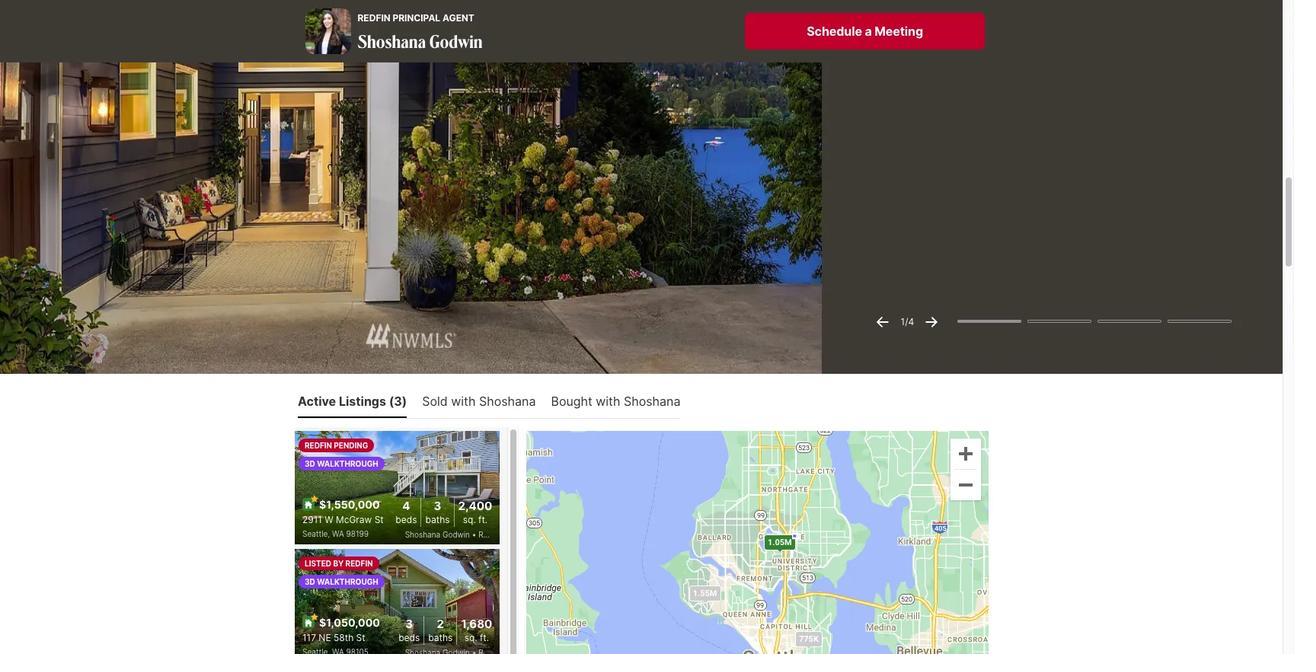 Task type: locate. For each thing, give the bounding box(es) containing it.
3d walkthrough
[[305, 459, 379, 468], [305, 577, 379, 587]]

godwin
[[430, 29, 483, 52]]

shoshana for sold with shoshana
[[479, 394, 536, 409]]

walkthrough down listed by redfin
[[317, 577, 379, 587]]

1 with from the left
[[451, 394, 476, 409]]

0 vertical spatial redfin
[[305, 441, 332, 450]]

1 walkthrough from the top
[[317, 459, 379, 468]]

schedule a meeting
[[807, 23, 924, 39]]

redfin
[[305, 441, 332, 450], [346, 559, 373, 568]]

0 vertical spatial walkthrough
[[317, 459, 379, 468]]

0 vertical spatial 3d
[[305, 459, 315, 468]]

with
[[451, 394, 476, 409], [596, 394, 621, 409]]

pending
[[334, 441, 368, 450]]

listed
[[305, 559, 332, 568]]

3d down redfin pending
[[305, 459, 315, 468]]

2 3d from the top
[[305, 577, 315, 587]]

1 3d walkthrough from the top
[[305, 459, 379, 468]]

1 horizontal spatial with
[[596, 394, 621, 409]]

3d walkthrough down listed by redfin
[[305, 577, 379, 587]]

walkthrough down "pending"
[[317, 459, 379, 468]]

1 horizontal spatial shoshana
[[479, 394, 536, 409]]

3d walkthrough for pending
[[305, 459, 379, 468]]

shoshana for bought with shoshana
[[624, 394, 681, 409]]

redfin principal agent shoshana godwin
[[358, 12, 483, 52]]

photo of 2911 w mcgraw st, seattle, wa 98199 image
[[90, 431, 295, 545], [295, 431, 500, 545], [500, 431, 705, 545]]

2 with from the left
[[596, 394, 621, 409]]

with right bought
[[596, 394, 621, 409]]

redfin right by
[[346, 559, 373, 568]]

2 3d walkthrough from the top
[[305, 577, 379, 587]]

/
[[905, 316, 909, 327]]

walkthrough
[[317, 459, 379, 468], [317, 577, 379, 587]]

redfin
[[358, 12, 391, 24]]

3 photo of 117 ne 58th st, seattle, wa 98105 image from the left
[[500, 549, 705, 655]]

3d down listed
[[305, 577, 315, 587]]

0 vertical spatial 3d walkthrough
[[305, 459, 379, 468]]

schedule a meeting button
[[745, 13, 985, 49]]

a
[[865, 23, 872, 39]]

walkthrough for by
[[317, 577, 379, 587]]

schedule
[[807, 23, 862, 39]]

3d walkthrough down redfin pending
[[305, 459, 379, 468]]

shoshana
[[358, 29, 426, 52], [479, 394, 536, 409], [624, 394, 681, 409]]

2 photo of 117 ne 58th st, seattle, wa 98105 image from the left
[[295, 549, 500, 655]]

0 horizontal spatial shoshana
[[358, 29, 426, 52]]

redfin left "pending"
[[305, 441, 332, 450]]

2 walkthrough from the top
[[317, 577, 379, 587]]

2 horizontal spatial shoshana
[[624, 394, 681, 409]]

with right sold
[[451, 394, 476, 409]]

photo of 117 ne 58th st, seattle, wa 98105 image
[[90, 549, 295, 655], [295, 549, 500, 655], [500, 549, 705, 655]]

1 horizontal spatial redfin
[[346, 559, 373, 568]]

listed by redfin
[[305, 559, 373, 568]]

listings
[[339, 394, 386, 409]]

principal
[[393, 12, 441, 24]]

1 3d from the top
[[305, 459, 315, 468]]

1 vertical spatial walkthrough
[[317, 577, 379, 587]]

map region
[[372, 414, 1152, 655]]

walkthrough for pending
[[317, 459, 379, 468]]

bought with shoshana
[[551, 394, 681, 409]]

3d for listed
[[305, 577, 315, 587]]

1 vertical spatial 3d walkthrough
[[305, 577, 379, 587]]

bought
[[551, 394, 593, 409]]

1.05m
[[768, 537, 792, 547]]

1 / 4
[[901, 316, 915, 327]]

active listings (3)
[[298, 394, 407, 409]]

1 vertical spatial redfin
[[346, 559, 373, 568]]

1 vertical spatial 3d
[[305, 577, 315, 587]]

3d
[[305, 459, 315, 468], [305, 577, 315, 587]]

0 horizontal spatial with
[[451, 394, 476, 409]]



Task type: vqa. For each thing, say whether or not it's contained in the screenshot.
2nd Photo of 2911 W McGraw St, Seattle, WA 98199
yes



Task type: describe. For each thing, give the bounding box(es) containing it.
shoshana godwin, redfin principal agent image
[[306, 8, 352, 54]]

with for bought
[[596, 394, 621, 409]]

1
[[901, 316, 905, 327]]

by
[[333, 559, 344, 568]]

agent
[[443, 12, 475, 24]]

3d for redfin
[[305, 459, 315, 468]]

with for sold
[[451, 394, 476, 409]]

(3)
[[389, 394, 407, 409]]

shoshana inside the redfin principal agent shoshana godwin
[[358, 29, 426, 52]]

0 horizontal spatial redfin
[[305, 441, 332, 450]]

2 photo of 2911 w mcgraw st, seattle, wa 98199 image from the left
[[295, 431, 500, 545]]

sold
[[422, 394, 448, 409]]

1 photo of 2911 w mcgraw st, seattle, wa 98199 image from the left
[[90, 431, 295, 545]]

meeting
[[875, 23, 924, 39]]

3d walkthrough for by
[[305, 577, 379, 587]]

redfin pending
[[305, 441, 368, 450]]

1 photo of 117 ne 58th st, seattle, wa 98105 image from the left
[[90, 549, 295, 655]]

1.55m
[[693, 589, 717, 599]]

active
[[298, 394, 336, 409]]

sold with shoshana
[[422, 394, 536, 409]]

4
[[909, 316, 915, 327]]

3 photo of 2911 w mcgraw st, seattle, wa 98199 image from the left
[[500, 431, 705, 545]]

775k
[[799, 634, 819, 644]]



